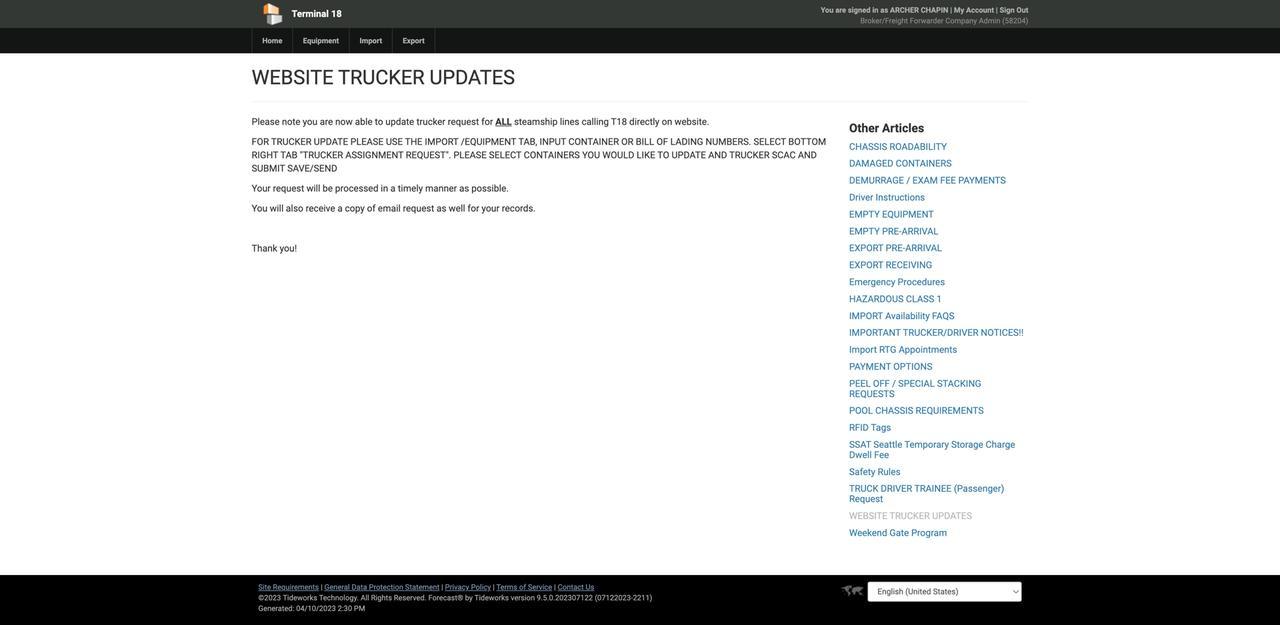 Task type: describe. For each thing, give the bounding box(es) containing it.
weekend
[[850, 528, 888, 539]]

emergency procedures link
[[850, 277, 945, 288]]

trucker/driver
[[903, 328, 979, 339]]

0 horizontal spatial will
[[270, 203, 284, 214]]

website.
[[675, 116, 710, 127]]

0 vertical spatial select
[[754, 136, 786, 147]]

sign
[[1000, 6, 1015, 14]]

empty pre-arrival link
[[850, 226, 939, 237]]

the
[[405, 136, 423, 147]]

| left general
[[321, 583, 323, 592]]

safety rules link
[[850, 467, 901, 478]]

hazardous
[[850, 294, 904, 305]]

"trucker
[[300, 150, 343, 161]]

of inside site requirements | general data protection statement | privacy policy | terms of service | contact us ©2023 tideworks technology. all rights reserved. forecast® by tideworks version 9.5.0.202307122 (07122023-2211) generated: 04/10/2023 2:30 pm
[[519, 583, 526, 592]]

1 horizontal spatial will
[[307, 183, 320, 194]]

export pre-arrival link
[[850, 243, 943, 254]]

terms of service link
[[497, 583, 552, 592]]

1 empty from the top
[[850, 209, 880, 220]]

tab,
[[519, 136, 538, 147]]

please
[[252, 116, 280, 127]]

now
[[335, 116, 353, 127]]

submit
[[252, 163, 285, 174]]

site
[[258, 583, 271, 592]]

policy
[[471, 583, 491, 592]]

1 export from the top
[[850, 243, 884, 254]]

import inside "for trucker update please use the import /equipment tab, input container or bill of lading numbers. select bottom right tab "trucker assignment request". please select containers you would like to update and trucker scac and submit save/send"
[[425, 136, 459, 147]]

version
[[511, 594, 535, 603]]

rtg
[[880, 345, 897, 356]]

assignment
[[346, 150, 404, 161]]

0 horizontal spatial request
[[273, 183, 304, 194]]

trucker inside other articles chassis roadability damaged containers demurrage / exam fee payments driver instructions empty equipment empty pre-arrival export pre-arrival export receiving emergency procedures hazardous class 1 import availability faqs important trucker/driver notices!! import rtg appointments payment options peel off / special stacking requests pool chassis requirements rfid tags ssat seattle temporary storage charge dwell fee safety rules truck driver trainee (passenger) request website trucker updates weekend gate program
[[890, 511, 930, 522]]

general data protection statement link
[[325, 583, 440, 592]]

receiving
[[886, 260, 933, 271]]

1 vertical spatial a
[[338, 203, 343, 214]]

rules
[[878, 467, 901, 478]]

1 horizontal spatial for
[[482, 116, 493, 127]]

home
[[262, 36, 282, 45]]

admin
[[979, 16, 1001, 25]]

timely
[[398, 183, 423, 194]]

18
[[331, 8, 342, 19]]

1
[[937, 294, 942, 305]]

0 vertical spatial updates
[[430, 66, 515, 89]]

calling
[[582, 116, 609, 127]]

or
[[622, 136, 634, 147]]

appointments
[[899, 345, 958, 356]]

container
[[569, 136, 619, 147]]

your
[[252, 183, 271, 194]]

requirements
[[916, 406, 984, 417]]

generated:
[[258, 605, 294, 613]]

lines
[[560, 116, 580, 127]]

trucker down the numbers.
[[730, 150, 770, 161]]

damaged containers link
[[850, 158, 952, 169]]

stacking
[[938, 378, 982, 389]]

as for possible.
[[459, 183, 469, 194]]

1 vertical spatial chassis
[[876, 406, 914, 417]]

input
[[540, 136, 566, 147]]

fee
[[941, 175, 956, 186]]

©2023 tideworks
[[258, 594, 317, 603]]

faqs
[[933, 311, 955, 322]]

sign out link
[[1000, 6, 1029, 14]]

truck
[[850, 484, 879, 495]]

you!
[[280, 243, 297, 254]]

/equipment
[[461, 136, 517, 147]]

other articles chassis roadability damaged containers demurrage / exam fee payments driver instructions empty equipment empty pre-arrival export pre-arrival export receiving emergency procedures hazardous class 1 import availability faqs important trucker/driver notices!! import rtg appointments payment options peel off / special stacking requests pool chassis requirements rfid tags ssat seattle temporary storage charge dwell fee safety rules truck driver trainee (passenger) request website trucker updates weekend gate program
[[850, 121, 1024, 539]]

0 vertical spatial /
[[907, 175, 911, 186]]

you for you will also receive a copy of email request as well for your records.
[[252, 203, 268, 214]]

forecast®
[[429, 594, 463, 603]]

service
[[528, 583, 552, 592]]

my account link
[[954, 6, 995, 14]]

bottom
[[789, 136, 827, 147]]

driver
[[850, 192, 874, 203]]

records.
[[502, 203, 536, 214]]

company
[[946, 16, 978, 25]]

9.5.0.202307122
[[537, 594, 593, 603]]

(58204)
[[1003, 16, 1029, 25]]

steamship
[[514, 116, 558, 127]]

2 export from the top
[[850, 260, 884, 271]]

website inside other articles chassis roadability damaged containers demurrage / exam fee payments driver instructions empty equipment empty pre-arrival export pre-arrival export receiving emergency procedures hazardous class 1 import availability faqs important trucker/driver notices!! import rtg appointments payment options peel off / special stacking requests pool chassis requirements rfid tags ssat seattle temporary storage charge dwell fee safety rules truck driver trainee (passenger) request website trucker updates weekend gate program
[[850, 511, 888, 522]]

use
[[386, 136, 403, 147]]

well
[[449, 203, 465, 214]]

damaged
[[850, 158, 894, 169]]

home link
[[252, 28, 292, 53]]

thank
[[252, 243, 277, 254]]

payment options link
[[850, 362, 933, 373]]

containers inside "for trucker update please use the import /equipment tab, input container or bill of lading numbers. select bottom right tab "trucker assignment request". please select containers you would like to update and trucker scac and submit save/send"
[[524, 150, 580, 161]]

privacy policy link
[[445, 583, 491, 592]]

website trucker updates
[[252, 66, 515, 89]]

instructions
[[876, 192, 925, 203]]

driver instructions link
[[850, 192, 925, 203]]

availability
[[886, 311, 930, 322]]

other
[[850, 121, 880, 135]]

0 horizontal spatial please
[[351, 136, 384, 147]]

site requirements | general data protection statement | privacy policy | terms of service | contact us ©2023 tideworks technology. all rights reserved. forecast® by tideworks version 9.5.0.202307122 (07122023-2211) generated: 04/10/2023 2:30 pm
[[258, 583, 653, 613]]

0 vertical spatial import
[[360, 36, 382, 45]]

terms
[[497, 583, 518, 592]]

manner
[[425, 183, 457, 194]]

1 vertical spatial please
[[454, 150, 487, 161]]

technology.
[[319, 594, 359, 603]]

trainee
[[915, 484, 952, 495]]

updates inside other articles chassis roadability damaged containers demurrage / exam fee payments driver instructions empty equipment empty pre-arrival export pre-arrival export receiving emergency procedures hazardous class 1 import availability faqs important trucker/driver notices!! import rtg appointments payment options peel off / special stacking requests pool chassis requirements rfid tags ssat seattle temporary storage charge dwell fee safety rules truck driver trainee (passenger) request website trucker updates weekend gate program
[[933, 511, 973, 522]]

0 vertical spatial arrival
[[902, 226, 939, 237]]

to
[[375, 116, 383, 127]]

off
[[873, 378, 890, 389]]

pm
[[354, 605, 365, 613]]

roadability
[[890, 141, 947, 152]]

| left "sign"
[[996, 6, 998, 14]]

equipment
[[303, 36, 339, 45]]

2 empty from the top
[[850, 226, 880, 237]]

important trucker/driver notices!! link
[[850, 328, 1024, 339]]

peel off / special stacking requests link
[[850, 378, 982, 400]]



Task type: locate. For each thing, give the bounding box(es) containing it.
payments
[[959, 175, 1006, 186]]

1 vertical spatial select
[[489, 150, 522, 161]]

1 vertical spatial request
[[273, 183, 304, 194]]

1 vertical spatial update
[[672, 150, 706, 161]]

are inside you are signed in as archer chapin | my account | sign out broker/freight forwarder company admin (58204)
[[836, 6, 847, 14]]

1 horizontal spatial /
[[907, 175, 911, 186]]

please
[[351, 136, 384, 147], [454, 150, 487, 161]]

you
[[582, 150, 600, 161]]

please up assignment
[[351, 136, 384, 147]]

2 vertical spatial as
[[437, 203, 447, 214]]

copy
[[345, 203, 365, 214]]

for
[[252, 136, 269, 147]]

you for you are signed in as archer chapin | my account | sign out broker/freight forwarder company admin (58204)
[[821, 6, 834, 14]]

empty down driver
[[850, 209, 880, 220]]

options
[[894, 362, 933, 373]]

trucker up "gate" at the right of the page
[[890, 511, 930, 522]]

export link
[[392, 28, 435, 53]]

containers down input
[[524, 150, 580, 161]]

1 vertical spatial in
[[381, 183, 388, 194]]

0 horizontal spatial in
[[381, 183, 388, 194]]

0 vertical spatial will
[[307, 183, 320, 194]]

containers
[[524, 150, 580, 161], [896, 158, 952, 169]]

2 horizontal spatial as
[[881, 6, 889, 14]]

of
[[657, 136, 668, 147]]

updates up please note you are now able to update trucker request for all steamship lines calling t18 directly on website.
[[430, 66, 515, 89]]

0 horizontal spatial for
[[468, 203, 479, 214]]

import inside other articles chassis roadability damaged containers demurrage / exam fee payments driver instructions empty equipment empty pre-arrival export pre-arrival export receiving emergency procedures hazardous class 1 import availability faqs important trucker/driver notices!! import rtg appointments payment options peel off / special stacking requests pool chassis requirements rfid tags ssat seattle temporary storage charge dwell fee safety rules truck driver trainee (passenger) request website trucker updates weekend gate program
[[850, 345, 877, 356]]

statement
[[405, 583, 440, 592]]

/
[[907, 175, 911, 186], [893, 378, 896, 389]]

my
[[954, 6, 965, 14]]

website up weekend
[[850, 511, 888, 522]]

rights
[[371, 594, 392, 603]]

you left signed
[[821, 6, 834, 14]]

safety
[[850, 467, 876, 478]]

are left signed
[[836, 6, 847, 14]]

0 horizontal spatial website
[[252, 66, 334, 89]]

0 horizontal spatial a
[[338, 203, 343, 214]]

you
[[821, 6, 834, 14], [252, 203, 268, 214]]

directly
[[630, 116, 660, 127]]

rfid tags link
[[850, 423, 892, 434]]

1 vertical spatial /
[[893, 378, 896, 389]]

1 horizontal spatial please
[[454, 150, 487, 161]]

update up the "trucker on the top left of the page
[[314, 136, 348, 147]]

import up payment on the right of page
[[850, 345, 877, 356]]

2 vertical spatial request
[[403, 203, 434, 214]]

1 horizontal spatial containers
[[896, 158, 952, 169]]

weekend gate program link
[[850, 528, 948, 539]]

chassis
[[850, 141, 888, 152], [876, 406, 914, 417]]

equipment
[[883, 209, 934, 220]]

1 vertical spatial will
[[270, 203, 284, 214]]

out
[[1017, 6, 1029, 14]]

1 vertical spatial for
[[468, 203, 479, 214]]

/ left exam
[[907, 175, 911, 186]]

1 horizontal spatial import
[[850, 311, 883, 322]]

trucker up "tab"
[[271, 136, 312, 147]]

1 horizontal spatial as
[[459, 183, 469, 194]]

1 horizontal spatial are
[[836, 6, 847, 14]]

updates up program
[[933, 511, 973, 522]]

special
[[899, 378, 935, 389]]

will left 'also'
[[270, 203, 284, 214]]

0 vertical spatial website
[[252, 66, 334, 89]]

ssat
[[850, 440, 872, 451]]

also
[[286, 203, 304, 214]]

1 vertical spatial empty
[[850, 226, 880, 237]]

trucker down import link
[[338, 66, 425, 89]]

by
[[465, 594, 473, 603]]

seattle
[[874, 440, 903, 451]]

export up export receiving link
[[850, 243, 884, 254]]

able
[[355, 116, 373, 127]]

1 vertical spatial arrival
[[906, 243, 943, 254]]

0 vertical spatial please
[[351, 136, 384, 147]]

1 horizontal spatial update
[[672, 150, 706, 161]]

numbers.
[[706, 136, 752, 147]]

scac
[[772, 150, 796, 161]]

0 vertical spatial in
[[873, 6, 879, 14]]

dwell
[[850, 450, 872, 461]]

for trucker update please use the import /equipment tab, input container or bill of lading numbers. select bottom right tab "trucker assignment request". please select containers you would like to update and trucker scac and submit save/send
[[252, 136, 827, 174]]

protection
[[369, 583, 403, 592]]

0 horizontal spatial update
[[314, 136, 348, 147]]

1 horizontal spatial import
[[850, 345, 877, 356]]

and down bottom
[[798, 150, 817, 161]]

1 and from the left
[[709, 150, 728, 161]]

your
[[482, 203, 500, 214]]

select up scac
[[754, 136, 786, 147]]

exam
[[913, 175, 938, 186]]

containers inside other articles chassis roadability damaged containers demurrage / exam fee payments driver instructions empty equipment empty pre-arrival export pre-arrival export receiving emergency procedures hazardous class 1 import availability faqs important trucker/driver notices!! import rtg appointments payment options peel off / special stacking requests pool chassis requirements rfid tags ssat seattle temporary storage charge dwell fee safety rules truck driver trainee (passenger) request website trucker updates weekend gate program
[[896, 158, 952, 169]]

will left be
[[307, 183, 320, 194]]

as for well
[[437, 203, 447, 214]]

website down home
[[252, 66, 334, 89]]

in inside you are signed in as archer chapin | my account | sign out broker/freight forwarder company admin (58204)
[[873, 6, 879, 14]]

to
[[658, 150, 670, 161]]

0 horizontal spatial select
[[489, 150, 522, 161]]

and down the numbers.
[[709, 150, 728, 161]]

note
[[282, 116, 301, 127]]

1 horizontal spatial of
[[519, 583, 526, 592]]

as up well
[[459, 183, 469, 194]]

chassis up "damaged"
[[850, 141, 888, 152]]

request up 'also'
[[273, 183, 304, 194]]

ssat seattle temporary storage charge dwell fee link
[[850, 440, 1016, 461]]

0 vertical spatial chassis
[[850, 141, 888, 152]]

all
[[496, 116, 512, 127]]

would
[[603, 150, 635, 161]]

0 vertical spatial are
[[836, 6, 847, 14]]

import up important
[[850, 311, 883, 322]]

you are signed in as archer chapin | my account | sign out broker/freight forwarder company admin (58204)
[[821, 6, 1029, 25]]

archer
[[891, 6, 919, 14]]

import
[[360, 36, 382, 45], [850, 345, 877, 356]]

select
[[754, 136, 786, 147], [489, 150, 522, 161]]

notices!!
[[981, 328, 1024, 339]]

you
[[303, 116, 318, 127]]

arrival up receiving
[[906, 243, 943, 254]]

chapin
[[921, 6, 949, 14]]

pre- down the empty pre-arrival link
[[886, 243, 906, 254]]

0 vertical spatial update
[[314, 136, 348, 147]]

0 horizontal spatial import
[[425, 136, 459, 147]]

empty down empty equipment link
[[850, 226, 880, 237]]

1 vertical spatial website
[[850, 511, 888, 522]]

(07122023-
[[595, 594, 633, 603]]

on
[[662, 116, 673, 127]]

1 horizontal spatial in
[[873, 6, 879, 14]]

0 vertical spatial export
[[850, 243, 884, 254]]

| up 'forecast®' on the left bottom of page
[[442, 583, 443, 592]]

of up version on the left bottom of page
[[519, 583, 526, 592]]

pool
[[850, 406, 873, 417]]

you will also receive a copy of email request as well for your records.
[[252, 203, 536, 214]]

save/send
[[287, 163, 337, 174]]

0 horizontal spatial you
[[252, 203, 268, 214]]

1 vertical spatial import
[[850, 311, 883, 322]]

export
[[403, 36, 425, 45]]

please down /equipment
[[454, 150, 487, 161]]

chassis roadability link
[[850, 141, 947, 152]]

payment
[[850, 362, 892, 373]]

chassis up the tags
[[876, 406, 914, 417]]

1 horizontal spatial select
[[754, 136, 786, 147]]

rfid
[[850, 423, 869, 434]]

peel
[[850, 378, 871, 389]]

as left well
[[437, 203, 447, 214]]

2 and from the left
[[798, 150, 817, 161]]

1 vertical spatial of
[[519, 583, 526, 592]]

in up email
[[381, 183, 388, 194]]

1 vertical spatial export
[[850, 260, 884, 271]]

1 vertical spatial updates
[[933, 511, 973, 522]]

| up tideworks
[[493, 583, 495, 592]]

request".
[[406, 150, 451, 161]]

export receiving link
[[850, 260, 933, 271]]

/ right off
[[893, 378, 896, 389]]

0 vertical spatial empty
[[850, 209, 880, 220]]

hazardous class 1 link
[[850, 294, 942, 305]]

thank you!
[[252, 243, 297, 254]]

a left copy
[[338, 203, 343, 214]]

0 horizontal spatial updates
[[430, 66, 515, 89]]

export up emergency on the right top of the page
[[850, 260, 884, 271]]

for
[[482, 116, 493, 127], [468, 203, 479, 214]]

1 vertical spatial are
[[320, 116, 333, 127]]

arrival down equipment
[[902, 226, 939, 237]]

0 vertical spatial import
[[425, 136, 459, 147]]

terminal 18 link
[[252, 0, 564, 28]]

| up 9.5.0.202307122
[[554, 583, 556, 592]]

0 horizontal spatial and
[[709, 150, 728, 161]]

0 horizontal spatial import
[[360, 36, 382, 45]]

0 vertical spatial of
[[367, 203, 376, 214]]

2:30
[[338, 605, 352, 613]]

1 horizontal spatial updates
[[933, 511, 973, 522]]

04/10/2023
[[296, 605, 336, 613]]

as up broker/freight at the top
[[881, 6, 889, 14]]

import up website trucker updates
[[360, 36, 382, 45]]

1 horizontal spatial website
[[850, 511, 888, 522]]

update
[[386, 116, 414, 127]]

2211)
[[633, 594, 653, 603]]

1 vertical spatial you
[[252, 203, 268, 214]]

pre- down empty equipment link
[[883, 226, 902, 237]]

in up broker/freight at the top
[[873, 6, 879, 14]]

a left timely at the left of page
[[391, 183, 396, 194]]

0 vertical spatial request
[[448, 116, 479, 127]]

contact
[[558, 583, 584, 592]]

tags
[[871, 423, 892, 434]]

request
[[448, 116, 479, 127], [273, 183, 304, 194], [403, 203, 434, 214]]

0 horizontal spatial containers
[[524, 150, 580, 161]]

all
[[361, 594, 369, 603]]

as inside you are signed in as archer chapin | my account | sign out broker/freight forwarder company admin (58204)
[[881, 6, 889, 14]]

2 horizontal spatial request
[[448, 116, 479, 127]]

0 horizontal spatial /
[[893, 378, 896, 389]]

1 horizontal spatial a
[[391, 183, 396, 194]]

you inside you are signed in as archer chapin | my account | sign out broker/freight forwarder company admin (58204)
[[821, 6, 834, 14]]

0 vertical spatial pre-
[[883, 226, 902, 237]]

| left my
[[951, 6, 953, 14]]

request down timely at the left of page
[[403, 203, 434, 214]]

import up the request".
[[425, 136, 459, 147]]

containers up exam
[[896, 158, 952, 169]]

0 vertical spatial a
[[391, 183, 396, 194]]

trucker
[[338, 66, 425, 89], [271, 136, 312, 147], [730, 150, 770, 161], [890, 511, 930, 522]]

1 vertical spatial import
[[850, 345, 877, 356]]

0 horizontal spatial of
[[367, 203, 376, 214]]

emergency
[[850, 277, 896, 288]]

update down lading
[[672, 150, 706, 161]]

are right you
[[320, 116, 333, 127]]

for right well
[[468, 203, 479, 214]]

account
[[967, 6, 995, 14]]

select down /equipment
[[489, 150, 522, 161]]

0 vertical spatial as
[[881, 6, 889, 14]]

of right copy
[[367, 203, 376, 214]]

1 horizontal spatial you
[[821, 6, 834, 14]]

import inside other articles chassis roadability damaged containers demurrage / exam fee payments driver instructions empty equipment empty pre-arrival export pre-arrival export receiving emergency procedures hazardous class 1 import availability faqs important trucker/driver notices!! import rtg appointments payment options peel off / special stacking requests pool chassis requirements rfid tags ssat seattle temporary storage charge dwell fee safety rules truck driver trainee (passenger) request website trucker updates weekend gate program
[[850, 311, 883, 322]]

1 vertical spatial pre-
[[886, 243, 906, 254]]

request up /equipment
[[448, 116, 479, 127]]

0 horizontal spatial as
[[437, 203, 447, 214]]

1 horizontal spatial and
[[798, 150, 817, 161]]

you down your
[[252, 203, 268, 214]]

1 horizontal spatial request
[[403, 203, 434, 214]]

website
[[252, 66, 334, 89], [850, 511, 888, 522]]

terminal
[[292, 8, 329, 19]]

0 vertical spatial you
[[821, 6, 834, 14]]

and
[[709, 150, 728, 161], [798, 150, 817, 161]]

0 horizontal spatial are
[[320, 116, 333, 127]]

1 vertical spatial as
[[459, 183, 469, 194]]

updates
[[430, 66, 515, 89], [933, 511, 973, 522]]

for left all
[[482, 116, 493, 127]]

0 vertical spatial for
[[482, 116, 493, 127]]



Task type: vqa. For each thing, say whether or not it's contained in the screenshot.
the 16/10/2023
no



